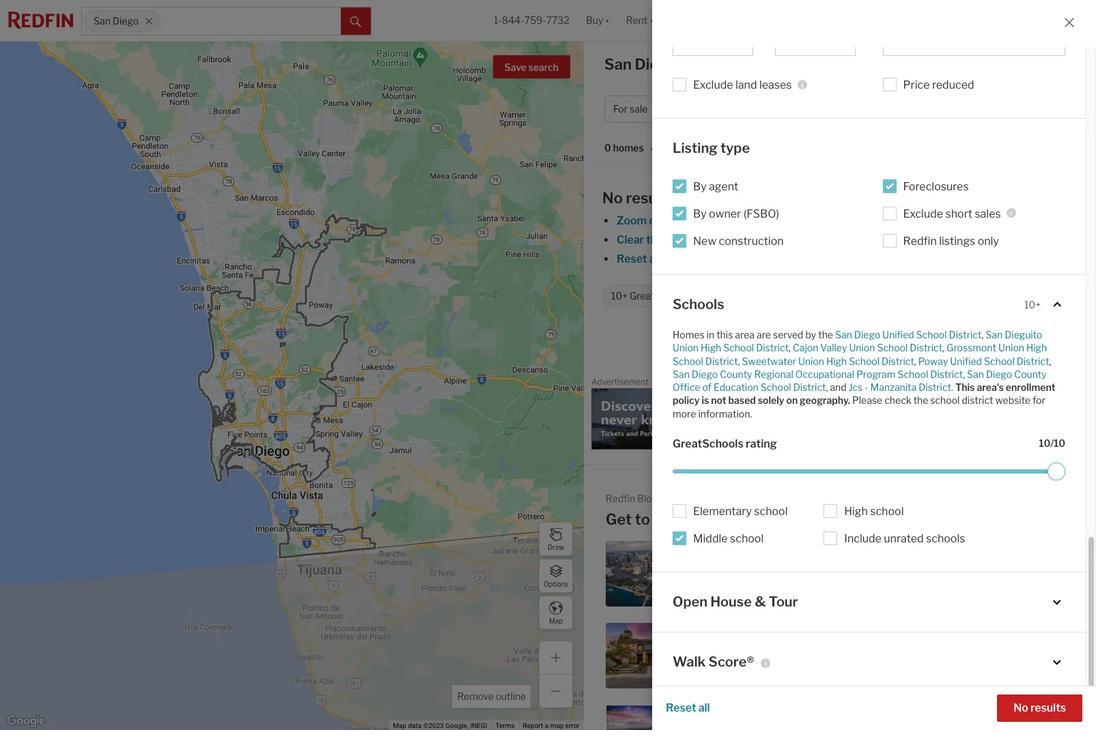 Task type: vqa. For each thing, say whether or not it's contained in the screenshot.
filters
yes



Task type: locate. For each thing, give the bounding box(es) containing it.
by
[[805, 329, 816, 341]]

redfin
[[903, 235, 937, 248], [759, 338, 793, 351], [606, 493, 635, 505]]

to inside 6 home remodeling projects to boost your property value in san diego
[[975, 569, 984, 579]]

10+ down reset all filters button
[[611, 291, 628, 302]]

0 vertical spatial all
[[649, 253, 661, 266]]

rating up this
[[692, 291, 719, 302]]

a for report
[[545, 723, 549, 730]]

0 horizontal spatial no
[[602, 189, 623, 207]]

san diego left remove san diego image
[[94, 15, 139, 27]]

0 horizontal spatial all
[[649, 253, 661, 266]]

known
[[1016, 639, 1045, 649]]

0 horizontal spatial reset
[[617, 253, 647, 266]]

0 horizontal spatial results
[[626, 189, 675, 207]]

website
[[995, 395, 1031, 407]]

redfin up sweetwater
[[759, 338, 793, 351]]

None range field
[[673, 463, 1065, 481]]

0 horizontal spatial list box
[[673, 29, 753, 56]]

1 horizontal spatial a
[[735, 715, 740, 725]]

1 horizontal spatial diego,
[[726, 511, 771, 529]]

diego up cajon valley union school district link
[[854, 329, 880, 341]]

homes
[[708, 55, 759, 73], [673, 329, 705, 341]]

results inside button
[[1031, 702, 1066, 715]]

by left agent
[[693, 180, 707, 193]]

0 horizontal spatial luxury
[[753, 663, 782, 673]]

1 horizontal spatial redfin
[[759, 338, 793, 351]]

options
[[544, 580, 568, 588]]

3 list box from the left
[[883, 29, 1065, 56]]

exclude for exclude land leases
[[693, 79, 733, 92]]

1 horizontal spatial results
[[1031, 702, 1066, 715]]

0 vertical spatial no
[[602, 189, 623, 207]]

diego up things
[[990, 639, 1014, 649]]

rating down solely
[[746, 438, 777, 451]]

high inside 'san dieguito union high school district'
[[701, 342, 721, 354]]

advertisement
[[591, 377, 649, 387]]

1 vertical spatial 6
[[761, 639, 767, 649]]

0 horizontal spatial county
[[720, 369, 752, 380]]

0 horizontal spatial diego,
[[635, 55, 680, 73]]

1 horizontal spatial 10+
[[1024, 299, 1041, 311]]

2 county from the left
[[1014, 369, 1047, 380]]

1 horizontal spatial is
[[963, 639, 970, 649]]

school up popular
[[730, 533, 764, 546]]

redfin up get
[[606, 493, 635, 505]]

in down where
[[776, 581, 784, 591]]

0 horizontal spatial unified
[[882, 329, 914, 341]]

poway
[[918, 356, 948, 367]]

0 horizontal spatial report
[[523, 723, 543, 730]]

1 vertical spatial redfin
[[759, 338, 793, 351]]

reset down clear
[[617, 253, 647, 266]]

house down live
[[710, 594, 752, 610]]

this
[[717, 329, 733, 341]]

/10
[[1051, 438, 1065, 449]]

report right terms
[[523, 723, 543, 730]]

0 horizontal spatial rating
[[692, 291, 719, 302]]

home up that at right
[[704, 651, 729, 661]]

homes
[[613, 142, 644, 154]]

san inside redfin blog get to know san diego, ca
[[695, 511, 723, 529]]

county up enrollment at the right of the page
[[1014, 369, 1047, 380]]

information.
[[698, 408, 752, 420]]

1 vertical spatial house
[[742, 715, 768, 725]]

house up 'local'
[[742, 715, 768, 725]]

school for middle school
[[730, 533, 764, 546]]

luxury right top
[[786, 639, 816, 649]]

filters
[[663, 253, 693, 266]]

is inside the this area's enrollment policy is not based solely on geography.
[[702, 395, 709, 407]]

diego up area's
[[986, 369, 1012, 380]]

the up features
[[746, 639, 760, 649]]

is up 16
[[963, 639, 970, 649]]

san inside "sweetwater union high school district , poway unified school district , san diego county regional occupational program school district ,"
[[673, 369, 690, 380]]

a left error on the right bottom
[[545, 723, 549, 730]]

no up zoom
[[602, 189, 623, 207]]

all inside zoom out clear the map boundary reset all filters
[[649, 253, 661, 266]]

1 vertical spatial results
[[1031, 702, 1066, 715]]

short
[[946, 207, 973, 220]]

a
[[735, 715, 740, 725], [545, 723, 549, 730]]

, up the education
[[738, 356, 742, 367]]

0 horizontal spatial ca
[[683, 55, 705, 73]]

diego,
[[635, 55, 680, 73], [726, 511, 771, 529]]

ca up where
[[774, 511, 796, 529]]

school up office
[[673, 356, 703, 367]]

1 vertical spatial homes
[[673, 329, 705, 341]]

0 horizontal spatial home
[[704, 651, 729, 661]]

by left owner
[[693, 207, 707, 220]]

for
[[762, 55, 782, 73], [1033, 395, 1045, 407]]

san diego unified school district link
[[835, 329, 982, 341]]

to down the blog
[[635, 511, 650, 529]]

is
[[702, 395, 709, 407], [963, 639, 970, 649]]

unified inside "sweetwater union high school district , poway unified school district , san diego county regional occupational program school district ,"
[[950, 356, 982, 367]]

by for by owner (fsbo)
[[693, 207, 707, 220]]

finest
[[1009, 663, 1036, 673]]

0 vertical spatial by
[[693, 180, 707, 193]]

district down san diego county regional occupational program school district link
[[793, 382, 826, 393]]

0 horizontal spatial redfin
[[606, 493, 635, 505]]

in down top
[[769, 651, 777, 661]]

san diego
[[94, 15, 139, 27], [869, 338, 921, 351]]

1-844-759-7732 link
[[494, 15, 570, 26]]

elementary
[[693, 505, 752, 518]]

reset inside button
[[666, 702, 696, 715]]

1 horizontal spatial county
[[1014, 369, 1047, 380]]

reset left buying on the bottom right of the page
[[666, 702, 696, 715]]

:
[[681, 142, 683, 154]]

america's
[[966, 663, 1008, 673]]

no inside button
[[1014, 702, 1028, 715]]

1 horizontal spatial san diego
[[869, 338, 921, 351]]

0 vertical spatial luxury
[[786, 639, 816, 649]]

unified down grossmont
[[950, 356, 982, 367]]

high inside "sweetwater union high school district , poway unified school district , san diego county regional occupational program school district ,"
[[826, 356, 847, 367]]

that
[[704, 663, 721, 673]]

1 vertical spatial rating
[[746, 438, 777, 451]]

greatschools down reset all filters button
[[630, 291, 690, 302]]

ca inside redfin blog get to know san diego, ca
[[774, 511, 796, 529]]

1 horizontal spatial rating
[[746, 438, 777, 451]]

in up real
[[770, 715, 778, 725]]

grossmont union high school district link
[[673, 342, 1047, 367]]

sales
[[975, 207, 1001, 220]]

map button
[[539, 596, 573, 630]]

error
[[565, 723, 580, 730]]

to left love
[[1001, 651, 1009, 661]]

on
[[786, 395, 798, 407]]

unified up cajon valley union school district , on the top right of the page
[[882, 329, 914, 341]]

all left filters
[[649, 253, 661, 266]]

county inside "sweetwater union high school district , poway unified school district , san diego county regional occupational program school district ,"
[[720, 369, 752, 380]]

0 vertical spatial report
[[1059, 380, 1079, 387]]

report for report ad
[[1059, 380, 1079, 387]]

san inside what is san diego known for? 16 things to love about america's finest city
[[972, 639, 988, 649]]

results down city
[[1031, 702, 1066, 715]]

1 horizontal spatial for
[[1033, 395, 1045, 407]]

for up leases
[[762, 55, 782, 73]]

diego up living
[[796, 651, 821, 661]]

1 vertical spatial ca
[[774, 511, 796, 529]]

1 horizontal spatial no results
[[1014, 702, 1066, 715]]

school right elementary
[[754, 505, 788, 518]]

no results down city
[[1014, 702, 1066, 715]]

san inside 6 home remodeling projects to boost your property value in san diego
[[1012, 581, 1028, 591]]

this area's enrollment policy is not based solely on geography.
[[673, 382, 1056, 407]]

san dieguito union high school district link
[[673, 329, 1042, 354]]

district up sweetwater
[[756, 342, 789, 354]]

for down enrollment at the right of the page
[[1033, 395, 1045, 407]]

redfin listings only
[[903, 235, 999, 248]]

county up the education
[[720, 369, 752, 380]]

include
[[844, 533, 882, 546]]

in left this
[[707, 329, 715, 341]]

to up "2023" at bottom
[[802, 569, 811, 579]]

high inside grossmont union high school district
[[1026, 342, 1047, 354]]

1 horizontal spatial homes
[[708, 55, 759, 73]]

map inside button
[[549, 617, 563, 625]]

high down dieguito on the right top
[[1026, 342, 1047, 354]]

6 up projects
[[938, 557, 944, 567]]

0 horizontal spatial for
[[762, 55, 782, 73]]

rating
[[692, 291, 719, 302], [746, 438, 777, 451]]

more
[[673, 408, 696, 420]]

0 vertical spatial exclude
[[693, 79, 733, 92]]

district up poway
[[910, 342, 943, 354]]

home inside the exploring the 6 top luxury home features in san diego that define luxury living
[[704, 651, 729, 661]]

1 horizontal spatial 6
[[938, 557, 944, 567]]

for sale
[[613, 103, 648, 115]]

diego?
[[704, 727, 733, 731]]

listings
[[939, 235, 975, 248]]

no
[[602, 189, 623, 207], [1014, 702, 1028, 715]]

1 horizontal spatial report
[[1059, 380, 1079, 387]]

map left error on the right bottom
[[550, 723, 564, 730]]

house inside the buying a house in san diego? local real estat
[[742, 715, 768, 725]]

10+ greatschools rating
[[611, 291, 719, 302]]

no results up zoom out 'button'
[[602, 189, 675, 207]]

2 horizontal spatial list box
[[883, 29, 1065, 56]]

redfin left "listings"
[[903, 235, 937, 248]]

list box
[[673, 29, 753, 56], [775, 29, 855, 56], [883, 29, 1065, 56]]

no results inside button
[[1014, 702, 1066, 715]]

1 horizontal spatial exclude
[[903, 207, 943, 220]]

diego up where
[[768, 557, 792, 567]]

homes in this area are served by the san diego unified school district ,
[[673, 329, 986, 341]]

0 horizontal spatial is
[[702, 395, 709, 407]]

1 horizontal spatial luxury
[[786, 639, 816, 649]]

high down this
[[701, 342, 721, 354]]

home
[[946, 557, 971, 567], [704, 651, 729, 661]]

house
[[710, 594, 752, 610], [742, 715, 768, 725]]

0 vertical spatial results
[[626, 189, 675, 207]]

in down boost
[[1003, 581, 1010, 591]]

office
[[673, 382, 700, 393]]

san inside 'san dieguito union high school district'
[[986, 329, 1003, 341]]

1 vertical spatial san diego
[[869, 338, 921, 351]]

1 vertical spatial by
[[693, 207, 707, 220]]

union
[[673, 342, 699, 354], [849, 342, 875, 354], [998, 342, 1024, 354], [798, 356, 824, 367]]

walk score®
[[673, 654, 754, 671]]

diego, up "for sale" button
[[635, 55, 680, 73]]

1 county from the left
[[720, 369, 752, 380]]

zoom
[[617, 214, 647, 227]]

0 vertical spatial map
[[549, 617, 563, 625]]

19 popular san diego neighborhoods: where to live in san diego in 2023
[[704, 557, 811, 591]]

0 horizontal spatial map
[[393, 723, 406, 730]]

10+ for 10+ greatschools rating
[[611, 291, 628, 302]]

all
[[649, 253, 661, 266], [698, 702, 710, 715]]

, left poway
[[914, 356, 916, 367]]

0 vertical spatial redfin
[[903, 235, 937, 248]]

0 horizontal spatial exclude
[[693, 79, 733, 92]]

6 inside the exploring the 6 top luxury home features in san diego that define luxury living
[[761, 639, 767, 649]]

construction
[[719, 235, 784, 248]]

1 list box from the left
[[673, 29, 753, 56]]

a inside the buying a house in san diego? local real estat
[[735, 715, 740, 725]]

0 horizontal spatial homes
[[673, 329, 705, 341]]

is down the of at the right
[[702, 395, 709, 407]]

by
[[693, 180, 707, 193], [693, 207, 707, 220]]

1 vertical spatial unified
[[950, 356, 982, 367]]

leases
[[759, 79, 792, 92]]

school down area
[[723, 342, 754, 354]]

homes down schools
[[673, 329, 705, 341]]

0 horizontal spatial 10+
[[611, 291, 628, 302]]

1 vertical spatial map
[[393, 723, 406, 730]]

1 vertical spatial is
[[963, 639, 970, 649]]

list box up the exclude land leases
[[673, 29, 753, 56]]

1 vertical spatial luxury
[[753, 663, 782, 673]]

school inside san diego county office of education school district
[[761, 382, 791, 393]]

1 vertical spatial home
[[704, 651, 729, 661]]

san diego county office of education school district
[[673, 369, 1047, 393]]

0 horizontal spatial 6
[[761, 639, 767, 649]]

0 vertical spatial homes
[[708, 55, 759, 73]]

1 vertical spatial for
[[1033, 395, 1045, 407]]

submit search image
[[350, 16, 361, 27]]

diego inside the exploring the 6 top luxury home features in san diego that define luxury living
[[796, 651, 821, 661]]

1 vertical spatial exclude
[[903, 207, 943, 220]]

homes up the exclude land leases
[[708, 55, 759, 73]]

diego inside what is san diego known for? 16 things to love about america's finest city
[[990, 639, 1014, 649]]

please check the school district website for more information.
[[673, 395, 1045, 420]]

redfin inside redfin blog get to know san diego, ca
[[606, 493, 635, 505]]

greatschools rating
[[673, 438, 777, 451]]

1 horizontal spatial all
[[698, 702, 710, 715]]

diego, inside redfin blog get to know san diego, ca
[[726, 511, 771, 529]]

, up enrollment at the right of the page
[[1049, 356, 1051, 367]]

1 horizontal spatial list box
[[775, 29, 855, 56]]

results up out
[[626, 189, 675, 207]]

all up diego?
[[698, 702, 710, 715]]

map up filters
[[666, 234, 688, 247]]

list box up reduced
[[883, 29, 1065, 56]]

2023
[[786, 581, 809, 591]]

school up jcs - manzanita district link
[[898, 369, 928, 380]]

, up geography.
[[826, 382, 830, 393]]

0 vertical spatial is
[[702, 395, 709, 407]]

home up projects
[[946, 557, 971, 567]]

district down this
[[705, 356, 738, 367]]

0 vertical spatial diego,
[[635, 55, 680, 73]]

report left ad
[[1059, 380, 1079, 387]]

0 horizontal spatial a
[[545, 723, 549, 730]]

diego
[[113, 15, 139, 27], [854, 329, 880, 341], [891, 338, 921, 351], [692, 369, 718, 380], [986, 369, 1012, 380], [768, 557, 792, 567], [750, 581, 775, 591], [1029, 581, 1054, 591], [990, 639, 1014, 649], [796, 651, 821, 661]]

data
[[408, 723, 422, 730]]

district down poway
[[919, 382, 951, 393]]

union inside "sweetwater union high school district , poway unified school district , san diego county regional occupational program school district ,"
[[798, 356, 824, 367]]

school inside grossmont union high school district
[[673, 356, 703, 367]]

local
[[735, 727, 758, 731]]

0 vertical spatial ca
[[683, 55, 705, 73]]

schools
[[673, 296, 724, 312]]

2 vertical spatial redfin
[[606, 493, 635, 505]]

google image
[[3, 713, 48, 731]]

no down the finest
[[1014, 702, 1028, 715]]

1 horizontal spatial ca
[[774, 511, 796, 529]]

map
[[666, 234, 688, 247], [550, 723, 564, 730]]

occupational
[[795, 369, 854, 380]]

0 vertical spatial house
[[710, 594, 752, 610]]

map
[[549, 617, 563, 625], [393, 723, 406, 730]]

1 horizontal spatial map
[[666, 234, 688, 247]]

school for high school
[[870, 505, 904, 518]]

1 vertical spatial no
[[1014, 702, 1028, 715]]

0 horizontal spatial map
[[550, 723, 564, 730]]

only
[[978, 235, 999, 248]]

1 horizontal spatial unified
[[950, 356, 982, 367]]

1 by from the top
[[693, 180, 707, 193]]

map down options
[[549, 617, 563, 625]]

0 vertical spatial home
[[946, 557, 971, 567]]

for inside please check the school district website for more information.
[[1033, 395, 1045, 407]]

district up grossmont
[[949, 329, 982, 341]]

diego up the of at the right
[[692, 369, 718, 380]]

san inside the exploring the 6 top luxury home features in san diego that define luxury living
[[778, 651, 794, 661]]

1 vertical spatial all
[[698, 702, 710, 715]]

10+ for 10+
[[1024, 299, 1041, 311]]

0 vertical spatial no results
[[602, 189, 675, 207]]

district
[[962, 395, 993, 407]]

the up reset all filters button
[[646, 234, 663, 247]]

to
[[635, 511, 650, 529], [802, 569, 811, 579], [975, 569, 984, 579], [1001, 651, 1009, 661]]

open house & tour
[[673, 594, 798, 610]]

greatschools down information.
[[673, 438, 744, 451]]

ca
[[683, 55, 705, 73], [774, 511, 796, 529]]

1 vertical spatial reset
[[666, 702, 696, 715]]

remove san diego image
[[145, 17, 153, 25]]

diego, up middle school
[[726, 511, 771, 529]]

2 list box from the left
[[775, 29, 855, 56]]

-
[[865, 382, 868, 393]]

exclude
[[693, 79, 733, 92], [903, 207, 943, 220]]

define
[[723, 663, 751, 673]]

tour
[[769, 594, 798, 610]]

school up unrated on the right bottom
[[870, 505, 904, 518]]

1 horizontal spatial reset
[[666, 702, 696, 715]]

2 horizontal spatial redfin
[[903, 235, 937, 248]]

0 horizontal spatial san diego
[[94, 15, 139, 27]]

district
[[949, 329, 982, 341], [756, 342, 789, 354], [910, 342, 943, 354], [705, 356, 738, 367], [882, 356, 914, 367], [1017, 356, 1049, 367], [930, 369, 963, 380], [793, 382, 826, 393], [919, 382, 951, 393]]

0 vertical spatial reset
[[617, 253, 647, 266]]

1 vertical spatial report
[[523, 723, 543, 730]]

0 vertical spatial 6
[[938, 557, 944, 567]]

0 vertical spatial rating
[[692, 291, 719, 302]]

1 horizontal spatial home
[[946, 557, 971, 567]]

map left data
[[393, 723, 406, 730]]

map region
[[0, 26, 653, 731]]

report inside button
[[1059, 380, 1079, 387]]

, up grossmont
[[982, 329, 984, 341]]

luxury down features
[[753, 663, 782, 673]]

exclude down foreclosures
[[903, 207, 943, 220]]

no results
[[602, 189, 675, 207], [1014, 702, 1066, 715]]

1 vertical spatial diego,
[[726, 511, 771, 529]]

county
[[720, 369, 752, 380], [1014, 369, 1047, 380]]

the inside the exploring the 6 top luxury home features in san diego that define luxury living
[[746, 639, 760, 649]]

1 horizontal spatial no
[[1014, 702, 1028, 715]]

2 by from the top
[[693, 207, 707, 220]]

6 inside 6 home remodeling projects to boost your property value in san diego
[[938, 557, 944, 567]]

0 vertical spatial san diego
[[94, 15, 139, 27]]

0 vertical spatial greatschools
[[630, 291, 690, 302]]

list box up leases
[[775, 29, 855, 56]]

0 vertical spatial map
[[666, 234, 688, 247]]

is inside what is san diego known for? 16 things to love about america's finest city
[[963, 639, 970, 649]]

results
[[626, 189, 675, 207], [1031, 702, 1066, 715]]

1 horizontal spatial map
[[549, 617, 563, 625]]



Task type: describe. For each thing, give the bounding box(es) containing it.
projects
[[938, 569, 974, 579]]

high up include
[[844, 505, 868, 518]]

the right by
[[818, 329, 833, 341]]

district inside grossmont union high school district
[[705, 356, 738, 367]]

the inside zoom out clear the map boundary reset all filters
[[646, 234, 663, 247]]

to inside 19 popular san diego neighborhoods: where to live in san diego in 2023
[[802, 569, 811, 579]]

16
[[958, 651, 969, 661]]

school up area's
[[984, 356, 1015, 367]]

real
[[759, 727, 778, 731]]

and
[[830, 382, 847, 393]]

redfin for only
[[903, 235, 937, 248]]

exploring
[[704, 639, 744, 649]]

poway unified school district link
[[918, 356, 1049, 367]]

agent
[[709, 180, 738, 193]]

school up poway
[[916, 329, 947, 341]]

school inside please check the school district website for more information.
[[930, 395, 960, 407]]

check
[[885, 395, 911, 407]]

regional
[[754, 369, 793, 380]]

home inside 6 home remodeling projects to boost your property value in san diego
[[946, 557, 971, 567]]

7732
[[546, 15, 570, 26]]

map inside zoom out clear the map boundary reset all filters
[[666, 234, 688, 247]]

, down served
[[789, 342, 793, 354]]

remove outline
[[457, 691, 526, 703]]

not
[[711, 395, 726, 407]]

to inside what is san diego known for? 16 things to love about america's finest city
[[1001, 651, 1009, 661]]

things
[[970, 651, 999, 661]]

, up this
[[963, 369, 965, 380]]

school down cajon valley union school district link
[[849, 356, 880, 367]]

district inside san diego county office of education school district
[[793, 382, 826, 393]]

what
[[938, 639, 961, 649]]

listing
[[673, 140, 718, 156]]

county inside san diego county office of education school district
[[1014, 369, 1047, 380]]

what is san diego known for? 16 things to love about america's finest city link
[[840, 624, 1058, 689]]

out
[[649, 214, 666, 227]]

san inside san diego county office of education school district
[[967, 369, 984, 380]]

san inside the buying a house in san diego? local real estat
[[779, 715, 795, 725]]

house inside the 'open house & tour' link
[[710, 594, 752, 610]]

sale
[[786, 55, 817, 73]]

living
[[784, 663, 809, 673]]

owner
[[709, 207, 741, 220]]

to inside redfin blog get to know san diego, ca
[[635, 511, 650, 529]]

please
[[852, 395, 883, 407]]

diego inside "sweetwater union high school district , poway unified school district , san diego county regional occupational program school district ,"
[[692, 369, 718, 380]]

0 horizontal spatial no results
[[602, 189, 675, 207]]

19
[[704, 557, 714, 567]]

what is san diego known for? 16 things to love about america's finest city
[[938, 639, 1054, 673]]

save search button
[[493, 55, 570, 79]]

no results button
[[997, 695, 1082, 723]]

ad region
[[591, 388, 1089, 450]]

diego up poway
[[891, 338, 921, 351]]

10
[[1039, 438, 1051, 449]]

district down san diego link
[[882, 356, 914, 367]]

score®
[[709, 654, 754, 671]]

san diego county office of education school district link
[[673, 369, 1047, 393]]

a for buying
[[735, 715, 740, 725]]

foreclosures
[[903, 180, 969, 193]]

in inside the buying a house in san diego? local real estat
[[770, 715, 778, 725]]

neighborhoods:
[[704, 569, 770, 579]]

1 vertical spatial map
[[550, 723, 564, 730]]

zoom out button
[[616, 214, 667, 227]]

district up enrollment at the right of the page
[[1017, 356, 1049, 367]]

top
[[769, 639, 785, 649]]

diego up the &
[[750, 581, 775, 591]]

redfin for get
[[606, 493, 635, 505]]

map for map
[[549, 617, 563, 625]]

union inside 'san dieguito union high school district'
[[673, 342, 699, 354]]

exclude for exclude short sales
[[903, 207, 943, 220]]

new
[[693, 235, 717, 248]]

get
[[606, 511, 632, 529]]

by agent
[[693, 180, 738, 193]]

live
[[704, 581, 722, 591]]

popular
[[716, 557, 748, 567]]

served
[[773, 329, 803, 341]]

sort
[[660, 142, 681, 154]]

district up .
[[930, 369, 963, 380]]

cajon
[[793, 342, 818, 354]]

report a map error
[[523, 723, 580, 730]]

cajon valley union school district link
[[793, 342, 943, 354]]

1-844-759-7732
[[494, 15, 570, 26]]

school down san diego unified school district link
[[877, 342, 908, 354]]

school for elementary school
[[754, 505, 788, 518]]

unrated
[[884, 533, 924, 546]]

your
[[1013, 569, 1032, 579]]

diego left remove san diego image
[[113, 15, 139, 27]]

solely
[[758, 395, 784, 407]]

reset all button
[[666, 695, 710, 723]]

by for by agent
[[693, 180, 707, 193]]

are
[[757, 329, 771, 341]]

walk
[[673, 654, 706, 671]]

0 vertical spatial for
[[762, 55, 782, 73]]

price
[[903, 79, 930, 92]]

diego inside 6 home remodeling projects to boost your property value in san diego
[[1029, 581, 1054, 591]]

all inside button
[[698, 702, 710, 715]]

(fsbo)
[[743, 207, 779, 220]]

search
[[528, 61, 559, 73]]

759-
[[524, 15, 546, 26]]

sale
[[630, 103, 648, 115]]

san diego, ca homes for sale
[[604, 55, 817, 73]]

sweetwater union high school district , poway unified school district , san diego county regional occupational program school district ,
[[673, 356, 1051, 380]]

, up poway
[[943, 342, 945, 354]]

the inside please check the school district website for more information.
[[914, 395, 928, 407]]

report for report a map error
[[523, 723, 543, 730]]

in right live
[[723, 581, 731, 591]]

zoom out clear the map boundary reset all filters
[[617, 214, 739, 266]]

features
[[731, 651, 767, 661]]

0 vertical spatial unified
[[882, 329, 914, 341]]

buying a house in san diego? local real estat
[[704, 715, 817, 731]]

open house & tour link
[[673, 593, 1065, 612]]

reset inside zoom out clear the map boundary reset all filters
[[617, 253, 647, 266]]

union inside grossmont union high school district
[[998, 342, 1024, 354]]

manzanita
[[870, 382, 917, 393]]

in inside 6 home remodeling projects to boost your property value in san diego
[[1003, 581, 1010, 591]]

school inside 'san dieguito union high school district'
[[723, 342, 754, 354]]

open
[[673, 594, 708, 610]]

google,
[[446, 723, 468, 730]]

dieguito
[[1005, 329, 1042, 341]]

outline
[[496, 691, 526, 703]]

grossmont
[[947, 342, 996, 354]]

jcs - manzanita district link
[[849, 382, 951, 393]]

district inside 'san dieguito union high school district'
[[756, 342, 789, 354]]

report ad
[[1059, 380, 1089, 387]]

program
[[857, 369, 896, 380]]

remodeling
[[973, 557, 1023, 567]]

price reduced
[[903, 79, 974, 92]]

know
[[653, 511, 692, 529]]

1 vertical spatial greatschools
[[673, 438, 744, 451]]

and jcs - manzanita district .
[[830, 382, 955, 393]]

type
[[720, 140, 750, 156]]

listing type
[[673, 140, 750, 156]]

844-
[[502, 15, 524, 26]]

where
[[772, 569, 800, 579]]

san dieguito union high school district
[[673, 329, 1042, 354]]

diego inside san diego county office of education school district
[[986, 369, 1012, 380]]

education
[[714, 382, 759, 393]]

in inside the exploring the 6 top luxury home features in san diego that define luxury living
[[769, 651, 777, 661]]

terms
[[495, 723, 515, 730]]

valley
[[820, 342, 847, 354]]

terms link
[[495, 723, 515, 730]]

map for map data ©2023 google, inegi
[[393, 723, 406, 730]]

redfin blog get to know san diego, ca
[[606, 493, 796, 529]]



